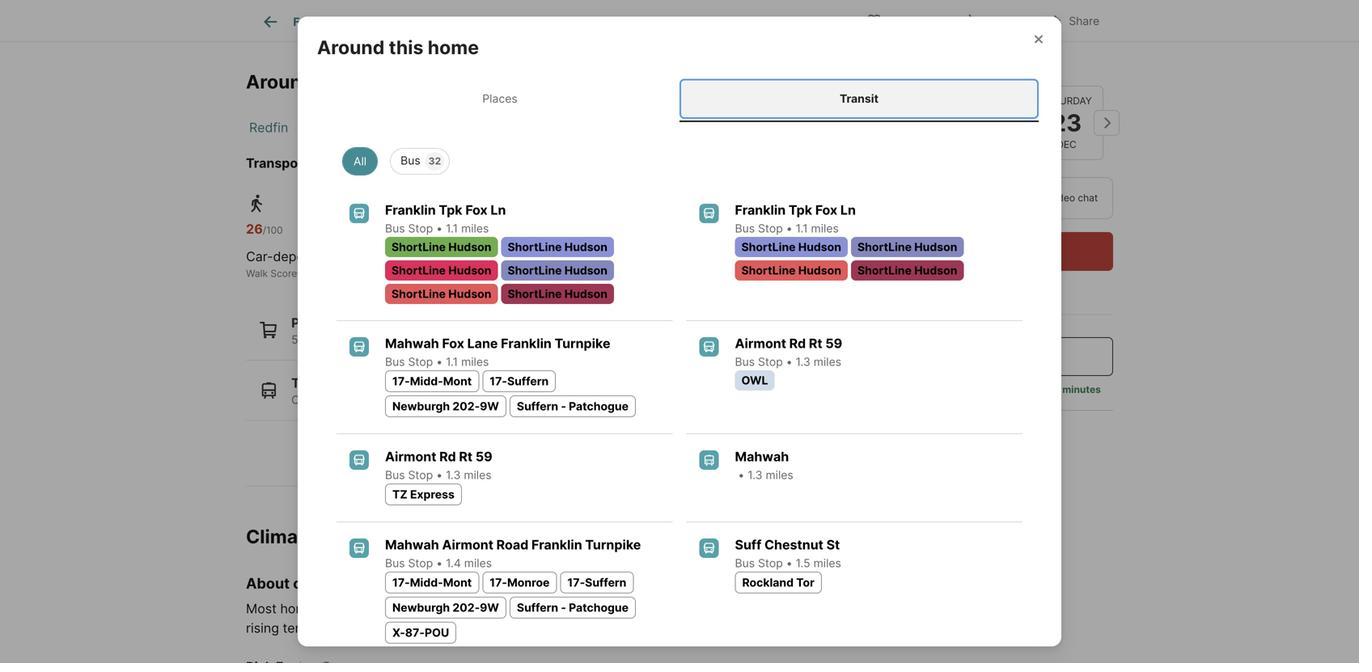 Task type: describe. For each thing, give the bounding box(es) containing it.
tour for schedule
[[1005, 244, 1031, 259]]

st
[[827, 537, 840, 553]]

minutes
[[1063, 384, 1101, 396]]

rd for airmont rd rt 59 bus stop • 1.3 miles tz express
[[440, 449, 456, 465]]

1 vertical spatial risks
[[349, 575, 384, 593]]

details
[[480, 15, 516, 29]]

redfin
[[249, 120, 288, 135]]

2 horizontal spatial this
[[932, 58, 967, 81]]

1 ln from the left
[[491, 202, 506, 218]]

franklin inside mahwah fox lane franklin turnpike bus stop • 1.1 miles
[[501, 336, 552, 352]]

monroe
[[507, 576, 550, 590]]

rising
[[246, 621, 279, 637]]

restaurants,
[[375, 333, 439, 347]]

turnpike for mahwah airmont road franklin turnpike
[[585, 537, 641, 553]]

104
[[375, 155, 399, 171]]

list box inside around this home dialog
[[330, 142, 1030, 175]]

2 202- from the top
[[453, 601, 480, 615]]

parks
[[453, 333, 482, 347]]

miles inside suff chestnut st bus stop • 1.5 miles rockland tor
[[814, 557, 842, 571]]

by
[[681, 601, 696, 617]]

overview
[[350, 15, 401, 29]]

dependent
[[273, 249, 340, 264]]

saturday 23 dec
[[1042, 95, 1092, 151]]

dr
[[466, 155, 480, 171]]

hudson inside transit owl, rockland coaches, shortline hudson
[[484, 393, 526, 407]]

all
[[354, 155, 367, 168]]

car-dependent walk score ®
[[246, 249, 340, 279]]

property details
[[430, 15, 516, 29]]

87-
[[405, 626, 425, 640]]

bus inside suff chestnut st bus stop • 1.5 miles rockland tor
[[735, 557, 755, 571]]

1 suffern - patchogue from the top
[[517, 400, 629, 414]]

1.3 inside mahwah • 1.3 miles
[[748, 469, 763, 482]]

start an offer link
[[945, 426, 1029, 442]]

tz
[[393, 488, 408, 502]]

1 vertical spatial 17-suffern
[[568, 576, 627, 590]]

around inside dialog
[[317, 36, 385, 59]]

bikeable
[[584, 249, 635, 264]]

mahwah • 1.3 miles
[[735, 449, 794, 482]]

1 tpk from the left
[[439, 202, 463, 218]]

2 9w from the top
[[480, 601, 499, 615]]

2 patchogue from the top
[[569, 601, 629, 615]]

climate for climate risks
[[246, 525, 316, 548]]

bus image for airmont rd rt 59 bus stop • 1.3 miles tz express
[[350, 451, 369, 470]]

owl
[[742, 374, 768, 388]]

stop inside airmont rd rt 59 bus stop • 1.3 miles tz express
[[408, 469, 433, 482]]

1.3 for airmont rd rt 59 bus stop • 1.3 miles tz express
[[446, 469, 461, 482]]

none button containing 23
[[1030, 86, 1104, 160]]

4
[[442, 333, 450, 347]]

schedule tour button
[[860, 232, 1114, 271]]

miles inside mahwah • 1.3 miles
[[766, 469, 794, 482]]

history
[[602, 15, 638, 29]]

59 for airmont rd rt 59 bus stop • 1.3 miles owl
[[826, 336, 843, 352]]

to
[[823, 601, 835, 617]]

some
[[358, 601, 391, 617]]

0 vertical spatial 17-suffern
[[490, 375, 549, 388]]

1 patchogue from the top
[[569, 400, 629, 414]]

yorkshire
[[402, 155, 463, 171]]

0 horizontal spatial and
[[369, 621, 392, 637]]

property
[[430, 15, 477, 29]]

mahwah fox lane franklin turnpike bus stop • 1.1 miles
[[385, 336, 611, 369]]

x-87-pou
[[393, 626, 449, 640]]

rockland inside transit owl, rockland coaches, shortline hudson
[[324, 393, 373, 407]]

tor
[[797, 576, 815, 590]]

favorite button
[[853, 4, 945, 37]]

free,
[[876, 279, 897, 291]]

franklin inside mahwah airmont road franklin turnpike bus stop • 1.4 miles
[[532, 537, 583, 553]]

airmont inside mahwah airmont road franklin turnpike bus stop • 1.4 miles
[[442, 537, 494, 553]]

® for car-
[[297, 268, 304, 279]]

groceries,
[[302, 333, 355, 347]]

1 - from the top
[[561, 400, 566, 414]]

it's free, cancel anytime
[[860, 279, 969, 291]]

2 newburgh from the top
[[393, 601, 450, 615]]

2 suffern - patchogue from the top
[[517, 601, 629, 615]]

1 202- from the top
[[453, 400, 480, 414]]

schools
[[668, 15, 711, 29]]

schedule tour
[[943, 244, 1031, 259]]

an
[[980, 426, 995, 442]]

about
[[246, 575, 290, 593]]

disasters,
[[482, 601, 541, 617]]

somewhat
[[515, 249, 580, 264]]

bus inside airmont rd rt 59 bus stop • 1.3 miles tz express
[[385, 469, 405, 482]]

/100 for 24
[[532, 224, 552, 236]]

change
[[747, 601, 792, 617]]

lane
[[467, 336, 498, 352]]

miles inside mahwah airmont road franklin turnpike bus stop • 1.4 miles
[[464, 557, 492, 571]]

23
[[1052, 109, 1082, 137]]

chat
[[1078, 192, 1099, 204]]

1 vertical spatial around
[[246, 70, 314, 93]]

1 horizontal spatial fox
[[466, 202, 488, 218]]

1 newburgh 202-9w from the top
[[393, 400, 499, 414]]

2 tpk from the left
[[789, 202, 813, 218]]

transit owl, rockland coaches, shortline hudson
[[291, 375, 526, 407]]

stop inside mahwah airmont road franklin turnpike bus stop • 1.4 miles
[[408, 557, 433, 571]]

car-
[[246, 249, 273, 264]]

around this home dialog
[[298, 17, 1062, 664]]

sale & tax history
[[545, 15, 638, 29]]

• inside airmont rd rt 59 bus stop • 1.3 miles owl
[[786, 355, 793, 369]]

rockland inside suff chestnut st bus stop • 1.5 miles rockland tor
[[743, 576, 794, 590]]

have
[[325, 601, 354, 617]]

favorite
[[889, 14, 932, 28]]

most homes have some risk of natural disasters, and may be impacted by climate change due to rising temperatures and sea levels.
[[246, 601, 835, 637]]

midd- for airmont
[[410, 576, 443, 590]]

26 /100
[[246, 221, 283, 237]]

share button
[[1033, 4, 1114, 37]]

• inside suff chestnut st bus stop • 1.5 miles rockland tor
[[786, 557, 793, 571]]

transportation near 104 yorkshire dr unit z6
[[246, 155, 530, 171]]

walk
[[246, 268, 268, 279]]

express
[[410, 488, 455, 502]]

0 horizontal spatial this
[[318, 70, 352, 93]]

1.5
[[796, 557, 811, 571]]

transit tab
[[680, 79, 1039, 119]]

rt for airmont rd rt 59 bus stop • 1.3 miles owl
[[809, 336, 823, 352]]

bus 32
[[401, 154, 441, 168]]

natural
[[436, 601, 478, 617]]

1 newburgh from the top
[[393, 400, 450, 414]]

0 vertical spatial climate
[[293, 575, 346, 593]]

score for somewhat
[[537, 268, 563, 279]]

17-midd-mont for airmont
[[393, 576, 472, 590]]

stop inside mahwah fox lane franklin turnpike bus stop • 1.1 miles
[[408, 355, 433, 369]]

chestnut
[[765, 537, 824, 553]]

21 button
[[870, 85, 944, 161]]

1 vertical spatial around this home
[[246, 70, 408, 93]]

coaches,
[[376, 393, 426, 407]]

rt for airmont rd rt 59 bus stop • 1.3 miles tz express
[[459, 449, 473, 465]]

around this home element
[[317, 17, 499, 59]]

• inside mahwah airmont road franklin turnpike bus stop • 1.4 miles
[[436, 557, 443, 571]]

bus inside 'list box'
[[401, 154, 421, 168]]

22 button
[[950, 86, 1024, 160]]

1.3 for airmont rd rt 59 bus stop • 1.3 miles owl
[[796, 355, 811, 369]]

via
[[1035, 192, 1048, 204]]

17-monroe
[[490, 576, 550, 590]]

places tab
[[321, 79, 680, 119]]

0 horizontal spatial 26
[[246, 221, 263, 237]]

about climate risks
[[246, 575, 384, 593]]

airmont rd rt 59 bus stop • 1.3 miles owl
[[735, 336, 843, 388]]

due
[[796, 601, 819, 617]]

1 franklin tpk fox ln bus stop • 1.1 miles from the left
[[385, 202, 506, 236]]

overview tab
[[335, 2, 415, 41]]

airmont for airmont rd rt 59 bus stop • 1.3 miles owl
[[735, 336, 787, 352]]

turnpike for mahwah fox lane franklin turnpike
[[555, 336, 611, 352]]

climate for climate
[[740, 15, 783, 29]]

• inside airmont rd rt 59 bus stop • 1.3 miles tz express
[[436, 469, 443, 482]]

5
[[291, 333, 298, 347]]

2 franklin tpk fox ln bus stop • 1.1 miles from the left
[[735, 202, 856, 236]]

mahwah for airmont
[[385, 537, 439, 553]]



Task type: locate. For each thing, give the bounding box(es) containing it.
mahwah down tz
[[385, 537, 439, 553]]

1 vertical spatial mont
[[443, 576, 472, 590]]

transit
[[840, 92, 879, 106], [291, 375, 336, 391]]

0 horizontal spatial rt
[[459, 449, 473, 465]]

1 horizontal spatial airmont
[[442, 537, 494, 553]]

1 vertical spatial 59
[[476, 449, 493, 465]]

hide button
[[952, 4, 1026, 37]]

airmont
[[735, 336, 787, 352], [385, 449, 437, 465], [442, 537, 494, 553]]

most
[[246, 601, 277, 617]]

21
[[894, 109, 920, 137]]

1 horizontal spatial transit
[[840, 92, 879, 106]]

1.4
[[446, 557, 461, 571]]

2 score from the left
[[537, 268, 563, 279]]

x-
[[393, 626, 405, 640]]

1.3
[[796, 355, 811, 369], [446, 469, 461, 482], [748, 469, 763, 482]]

0 vertical spatial rd
[[790, 336, 806, 352]]

this
[[389, 36, 424, 59], [932, 58, 967, 81], [318, 70, 352, 93]]

rockland
[[324, 393, 373, 407], [743, 576, 794, 590]]

® inside car-dependent walk score ®
[[297, 268, 304, 279]]

tour via video chat
[[1011, 192, 1099, 204]]

0 vertical spatial 9w
[[480, 400, 499, 414]]

0 vertical spatial newburgh
[[393, 400, 450, 414]]

1 horizontal spatial this
[[389, 36, 424, 59]]

mahwah inside mahwah fox lane franklin turnpike bus stop • 1.1 miles
[[385, 336, 439, 352]]

schools tab
[[653, 2, 726, 41]]

1 horizontal spatial 26
[[358, 333, 372, 347]]

homes
[[280, 601, 321, 617]]

rt
[[809, 336, 823, 352], [459, 449, 473, 465]]

2 horizontal spatial fox
[[816, 202, 838, 218]]

and left may
[[545, 601, 568, 617]]

1 /100 from the left
[[263, 224, 283, 236]]

turnpike up be on the left bottom of the page
[[585, 537, 641, 553]]

2 horizontal spatial airmont
[[735, 336, 787, 352]]

newburgh
[[393, 400, 450, 414], [393, 601, 450, 615]]

score right walk
[[271, 268, 297, 279]]

score for car-
[[271, 268, 297, 279]]

transportation
[[246, 155, 341, 171]]

1 vertical spatial airmont
[[385, 449, 437, 465]]

transit for transit
[[840, 92, 879, 106]]

® inside somewhat bikeable bike score ®
[[563, 268, 570, 279]]

rt inside airmont rd rt 59 bus stop • 1.3 miles tz express
[[459, 449, 473, 465]]

59 inside airmont rd rt 59 bus stop • 1.3 miles owl
[[826, 336, 843, 352]]

/100 up car-
[[263, 224, 283, 236]]

newburgh up x-87-pou
[[393, 601, 450, 615]]

1.1
[[446, 222, 458, 236], [796, 222, 808, 236], [446, 355, 458, 369]]

17-midd-mont
[[393, 375, 472, 388], [393, 576, 472, 590]]

tour
[[1011, 192, 1032, 204]]

places inside tab
[[483, 92, 518, 106]]

around up redfin
[[246, 70, 314, 93]]

1 vertical spatial rockland
[[743, 576, 794, 590]]

be
[[601, 601, 616, 617]]

9w
[[480, 400, 499, 414], [480, 601, 499, 615]]

2 17-midd-mont from the top
[[393, 576, 472, 590]]

or
[[978, 307, 996, 323]]

franklin
[[385, 202, 436, 218], [735, 202, 786, 218], [501, 336, 552, 352], [532, 537, 583, 553]]

transit inside tab
[[840, 92, 879, 106]]

owl,
[[291, 393, 320, 407]]

airmont up tz
[[385, 449, 437, 465]]

® down somewhat
[[563, 268, 570, 279]]

/100 inside 24 /100
[[532, 224, 552, 236]]

® down dependent at the left
[[297, 268, 304, 279]]

climate right the by
[[699, 601, 743, 617]]

pou
[[425, 626, 449, 640]]

0 horizontal spatial ®
[[297, 268, 304, 279]]

airmont for airmont rd rt 59 bus stop • 1.3 miles tz express
[[385, 449, 437, 465]]

start an offer
[[945, 426, 1029, 442]]

bus image for airmont rd rt 59 bus stop • 1.3 miles owl
[[700, 338, 719, 357]]

&
[[571, 15, 579, 29]]

202- up the levels.
[[453, 601, 480, 615]]

schedule
[[943, 244, 1002, 259]]

0 vertical spatial rt
[[809, 336, 823, 352]]

1 vertical spatial patchogue
[[569, 601, 629, 615]]

1 ® from the left
[[297, 268, 304, 279]]

rd inside airmont rd rt 59 bus stop • 1.3 miles tz express
[[440, 449, 456, 465]]

0 horizontal spatial 17-suffern
[[490, 375, 549, 388]]

2 /100 from the left
[[532, 224, 552, 236]]

this down hide button
[[932, 58, 967, 81]]

0 horizontal spatial places
[[291, 315, 334, 331]]

0 horizontal spatial franklin tpk fox ln bus stop • 1.1 miles
[[385, 202, 506, 236]]

list box containing bus
[[330, 142, 1030, 175]]

saturday
[[1042, 95, 1092, 107]]

tour for go
[[890, 58, 928, 81]]

2 horizontal spatial home
[[971, 58, 1022, 81]]

newburgh 202-9w up the levels.
[[393, 601, 499, 615]]

0 vertical spatial patchogue
[[569, 400, 629, 414]]

2 newburgh 202-9w from the top
[[393, 601, 499, 615]]

0 vertical spatial mont
[[443, 375, 472, 388]]

1 horizontal spatial rockland
[[743, 576, 794, 590]]

0 horizontal spatial /100
[[263, 224, 283, 236]]

tpk
[[439, 202, 463, 218], [789, 202, 813, 218]]

202- down mahwah fox lane franklin turnpike bus stop • 1.1 miles at the left bottom of page
[[453, 400, 480, 414]]

transit up owl,
[[291, 375, 336, 391]]

property details tab
[[415, 2, 530, 41]]

tour inside button
[[1005, 244, 1031, 259]]

0 vertical spatial -
[[561, 400, 566, 414]]

26 right the groceries,
[[358, 333, 372, 347]]

offer
[[998, 426, 1029, 442]]

suff chestnut st bus stop • 1.5 miles rockland tor
[[735, 537, 842, 590]]

of
[[420, 601, 433, 617]]

0 vertical spatial around this home
[[317, 36, 479, 59]]

0 horizontal spatial 1.3
[[446, 469, 461, 482]]

0 vertical spatial and
[[545, 601, 568, 617]]

mont for fox
[[443, 375, 472, 388]]

rd inside airmont rd rt 59 bus stop • 1.3 miles owl
[[790, 336, 806, 352]]

0 vertical spatial 17-midd-mont
[[393, 375, 472, 388]]

1 vertical spatial and
[[369, 621, 392, 637]]

2 ® from the left
[[563, 268, 570, 279]]

midd- up coaches,
[[410, 375, 443, 388]]

risks up about climate risks
[[321, 525, 365, 548]]

bus image
[[350, 204, 369, 223], [700, 204, 719, 223], [350, 539, 369, 558], [700, 539, 719, 558]]

climate up homes
[[293, 575, 346, 593]]

turnpike down somewhat bikeable bike score ®
[[555, 336, 611, 352]]

climate
[[293, 575, 346, 593], [699, 601, 743, 617]]

feed
[[293, 15, 320, 29]]

tab list
[[246, 0, 811, 41], [317, 76, 1042, 122]]

0 horizontal spatial home
[[357, 70, 408, 93]]

1 score from the left
[[271, 268, 297, 279]]

0 horizontal spatial 59
[[476, 449, 493, 465]]

sale
[[545, 15, 568, 29]]

1 horizontal spatial rd
[[790, 336, 806, 352]]

2 horizontal spatial 1.3
[[796, 355, 811, 369]]

around this home down overview
[[317, 36, 479, 59]]

24
[[515, 221, 532, 237]]

1 vertical spatial 17-midd-mont
[[393, 576, 472, 590]]

0 horizontal spatial transit
[[291, 375, 336, 391]]

1 mont from the top
[[443, 375, 472, 388]]

®
[[297, 268, 304, 279], [563, 268, 570, 279]]

turnpike
[[555, 336, 611, 352], [585, 537, 641, 553]]

bus inside mahwah fox lane franklin turnpike bus stop • 1.1 miles
[[385, 355, 405, 369]]

1 midd- from the top
[[410, 375, 443, 388]]

0 horizontal spatial climate
[[246, 525, 316, 548]]

0 vertical spatial airmont
[[735, 336, 787, 352]]

this down overview
[[389, 36, 424, 59]]

1 vertical spatial climate
[[699, 601, 743, 617]]

score down somewhat
[[537, 268, 563, 279]]

risk
[[395, 601, 416, 617]]

mahwah left 4
[[385, 336, 439, 352]]

17-midd-mont up 'of'
[[393, 576, 472, 590]]

17- up may
[[568, 576, 585, 590]]

0 horizontal spatial fox
[[442, 336, 464, 352]]

home down around this home element
[[357, 70, 408, 93]]

next image
[[1094, 110, 1120, 136]]

9w right natural
[[480, 601, 499, 615]]

1 horizontal spatial home
[[428, 36, 479, 59]]

transit inside transit owl, rockland coaches, shortline hudson
[[291, 375, 336, 391]]

0 horizontal spatial climate
[[293, 575, 346, 593]]

climate inside climate tab
[[740, 15, 783, 29]]

mont for airmont
[[443, 576, 472, 590]]

go tour this home
[[860, 58, 1022, 81]]

1 horizontal spatial around
[[317, 36, 385, 59]]

17- up disasters,
[[490, 576, 507, 590]]

0 horizontal spatial ln
[[491, 202, 506, 218]]

9w down mahwah fox lane franklin turnpike bus stop • 1.1 miles at the left bottom of page
[[480, 400, 499, 414]]

None button
[[1030, 86, 1104, 160]]

option
[[860, 177, 978, 219]]

2 vertical spatial airmont
[[442, 537, 494, 553]]

tax
[[582, 15, 598, 29]]

midd- for fox
[[410, 375, 443, 388]]

26 inside the places 5 groceries, 26 restaurants, 4 parks
[[358, 333, 372, 347]]

go
[[860, 58, 886, 81]]

stop inside suff chestnut st bus stop • 1.5 miles rockland tor
[[758, 557, 783, 571]]

0 vertical spatial places
[[483, 92, 518, 106]]

0 vertical spatial tab list
[[246, 0, 811, 41]]

mont down parks
[[443, 375, 472, 388]]

bus image for mahwah fox lane franklin turnpike bus stop • 1.1 miles
[[350, 338, 369, 357]]

202-
[[453, 400, 480, 414], [453, 601, 480, 615]]

mahwah for •
[[735, 449, 789, 465]]

and
[[545, 601, 568, 617], [369, 621, 392, 637]]

bus
[[401, 154, 421, 168], [385, 222, 405, 236], [735, 222, 755, 236], [385, 355, 405, 369], [735, 355, 755, 369], [385, 469, 405, 482], [385, 557, 405, 571], [735, 557, 755, 571]]

start
[[945, 426, 977, 442]]

tour right schedule
[[1005, 244, 1031, 259]]

sale & tax history tab
[[530, 2, 653, 41]]

climate right schools tab
[[740, 15, 783, 29]]

1 vertical spatial turnpike
[[585, 537, 641, 553]]

hudson
[[449, 240, 492, 254], [565, 240, 608, 254], [799, 240, 842, 254], [915, 240, 958, 254], [449, 264, 492, 278], [565, 264, 608, 278], [799, 264, 842, 278], [915, 264, 958, 278], [449, 287, 492, 301], [565, 287, 608, 301], [484, 393, 526, 407]]

list box
[[330, 142, 1030, 175]]

17-suffern up be on the left bottom of the page
[[568, 576, 627, 590]]

2 - from the top
[[561, 601, 566, 615]]

59 for airmont rd rt 59 bus stop • 1.3 miles tz express
[[476, 449, 493, 465]]

1 vertical spatial -
[[561, 601, 566, 615]]

17-midd-mont for fox
[[393, 375, 472, 388]]

26 up car-
[[246, 221, 263, 237]]

mont down 1.4
[[443, 576, 472, 590]]

suffern - patchogue
[[517, 400, 629, 414], [517, 601, 629, 615]]

0 horizontal spatial rockland
[[324, 393, 373, 407]]

newburgh down restaurants,
[[393, 400, 450, 414]]

home inside dialog
[[428, 36, 479, 59]]

1 vertical spatial newburgh
[[393, 601, 450, 615]]

home
[[428, 36, 479, 59], [971, 58, 1022, 81], [357, 70, 408, 93]]

rd for airmont rd rt 59 bus stop • 1.3 miles owl
[[790, 336, 806, 352]]

mahwah inside mahwah • 1.3 miles
[[735, 449, 789, 465]]

1 vertical spatial climate
[[246, 525, 316, 548]]

17-suffern down mahwah fox lane franklin turnpike bus stop • 1.1 miles at the left bottom of page
[[490, 375, 549, 388]]

0 horizontal spatial airmont
[[385, 449, 437, 465]]

places up unit
[[483, 92, 518, 106]]

2 mont from the top
[[443, 576, 472, 590]]

/100 for 26
[[263, 224, 283, 236]]

bus inside mahwah airmont road franklin turnpike bus stop • 1.4 miles
[[385, 557, 405, 571]]

places inside the places 5 groceries, 26 restaurants, 4 parks
[[291, 315, 334, 331]]

turnpike inside mahwah airmont road franklin turnpike bus stop • 1.4 miles
[[585, 537, 641, 553]]

mahwah inside mahwah airmont road franklin turnpike bus stop • 1.4 miles
[[385, 537, 439, 553]]

17- down mahwah fox lane franklin turnpike bus stop • 1.1 miles at the left bottom of page
[[490, 375, 507, 388]]

17- up coaches,
[[393, 375, 410, 388]]

1 vertical spatial 26
[[358, 333, 372, 347]]

z6
[[512, 155, 530, 171]]

bus image
[[350, 338, 369, 357], [700, 338, 719, 357], [350, 451, 369, 470]]

0 vertical spatial mahwah
[[385, 336, 439, 352]]

17-
[[393, 375, 410, 388], [490, 375, 507, 388], [393, 576, 410, 590], [490, 576, 507, 590], [568, 576, 585, 590]]

home down property
[[428, 36, 479, 59]]

ln
[[491, 202, 506, 218], [841, 202, 856, 218]]

shortline inside transit owl, rockland coaches, shortline hudson
[[429, 393, 481, 407]]

1 horizontal spatial 17-suffern
[[568, 576, 627, 590]]

1 9w from the top
[[480, 400, 499, 414]]

1 horizontal spatial franklin tpk fox ln bus stop • 1.1 miles
[[735, 202, 856, 236]]

share
[[1069, 14, 1100, 28]]

rt inside airmont rd rt 59 bus stop • 1.3 miles owl
[[809, 336, 823, 352]]

0 horizontal spatial tpk
[[439, 202, 463, 218]]

turnpike inside mahwah fox lane franklin turnpike bus stop • 1.1 miles
[[555, 336, 611, 352]]

climate
[[740, 15, 783, 29], [246, 525, 316, 548]]

1 horizontal spatial 59
[[826, 336, 843, 352]]

cancel
[[900, 279, 930, 291]]

around this home down feed
[[246, 70, 408, 93]]

places 5 groceries, 26 restaurants, 4 parks
[[291, 315, 482, 347]]

1 horizontal spatial 1.3
[[748, 469, 763, 482]]

around down overview
[[317, 36, 385, 59]]

miles inside mahwah fox lane franklin turnpike bus stop • 1.1 miles
[[461, 355, 489, 369]]

0 vertical spatial tour
[[890, 58, 928, 81]]

59 inside airmont rd rt 59 bus stop • 1.3 miles tz express
[[476, 449, 493, 465]]

0 vertical spatial around
[[317, 36, 385, 59]]

1 vertical spatial 9w
[[480, 601, 499, 615]]

stop
[[408, 222, 433, 236], [758, 222, 783, 236], [408, 355, 433, 369], [758, 355, 783, 369], [408, 469, 433, 482], [408, 557, 433, 571], [758, 557, 783, 571]]

1 horizontal spatial rt
[[809, 336, 823, 352]]

1 vertical spatial newburgh 202-9w
[[393, 601, 499, 615]]

transit up previous icon
[[840, 92, 879, 106]]

climate tab
[[726, 2, 798, 41]]

airmont rd rt 59 bus stop • 1.3 miles tz express
[[385, 449, 493, 502]]

airmont up owl
[[735, 336, 787, 352]]

impacted
[[620, 601, 677, 617]]

• inside mahwah • 1.3 miles
[[738, 469, 745, 482]]

1 vertical spatial 202-
[[453, 601, 480, 615]]

2 midd- from the top
[[410, 576, 443, 590]]

1 horizontal spatial ln
[[841, 202, 856, 218]]

stop inside airmont rd rt 59 bus stop • 1.3 miles owl
[[758, 355, 783, 369]]

1 horizontal spatial score
[[537, 268, 563, 279]]

tab list containing feed
[[246, 0, 811, 41]]

/100 up somewhat
[[532, 224, 552, 236]]

0 horizontal spatial tour
[[890, 58, 928, 81]]

bike
[[515, 268, 534, 279]]

mahwah down owl
[[735, 449, 789, 465]]

1 vertical spatial midd-
[[410, 576, 443, 590]]

this inside dialog
[[389, 36, 424, 59]]

0 vertical spatial 26
[[246, 221, 263, 237]]

1.3 inside airmont rd rt 59 bus stop • 1.3 miles owl
[[796, 355, 811, 369]]

1 horizontal spatial ®
[[563, 268, 570, 279]]

places for places
[[483, 92, 518, 106]]

1 horizontal spatial climate
[[740, 15, 783, 29]]

/100 inside 26 /100
[[263, 224, 283, 236]]

17-midd-mont up coaches,
[[393, 375, 472, 388]]

video
[[1050, 192, 1076, 204]]

mahwah for fox
[[385, 336, 439, 352]]

0 vertical spatial transit
[[840, 92, 879, 106]]

score inside car-dependent walk score ®
[[271, 268, 297, 279]]

rockland right owl,
[[324, 393, 373, 407]]

1 17-midd-mont from the top
[[393, 375, 472, 388]]

1.3 inside airmont rd rt 59 bus stop • 1.3 miles tz express
[[446, 469, 461, 482]]

previous image
[[854, 110, 880, 136]]

1 vertical spatial mahwah
[[735, 449, 789, 465]]

® for somewhat
[[563, 268, 570, 279]]

home down hide
[[971, 58, 1022, 81]]

feed link
[[261, 12, 320, 32]]

transit for transit owl, rockland coaches, shortline hudson
[[291, 375, 336, 391]]

places up the groceries,
[[291, 315, 334, 331]]

climate up about
[[246, 525, 316, 548]]

midd- up 'of'
[[410, 576, 443, 590]]

near
[[344, 155, 372, 171]]

1 vertical spatial tab list
[[317, 76, 1042, 122]]

0 vertical spatial risks
[[321, 525, 365, 548]]

0 vertical spatial 202-
[[453, 400, 480, 414]]

rd
[[790, 336, 806, 352], [440, 449, 456, 465]]

1 vertical spatial transit
[[291, 375, 336, 391]]

2 ln from the left
[[841, 202, 856, 218]]

1 horizontal spatial /100
[[532, 224, 552, 236]]

1 vertical spatial suffern - patchogue
[[517, 601, 629, 615]]

levels.
[[420, 621, 459, 637]]

0 vertical spatial climate
[[740, 15, 783, 29]]

0 vertical spatial 59
[[826, 336, 843, 352]]

redfin link
[[249, 120, 288, 135]]

17- up risk
[[393, 576, 410, 590]]

score inside somewhat bikeable bike score ®
[[537, 268, 563, 279]]

1 vertical spatial tour
[[1005, 244, 1031, 259]]

airmont up 1.4
[[442, 537, 494, 553]]

tour right "go"
[[890, 58, 928, 81]]

shortline
[[392, 240, 446, 254], [508, 240, 562, 254], [742, 240, 796, 254], [858, 240, 912, 254], [392, 264, 446, 278], [508, 264, 562, 278], [742, 264, 796, 278], [858, 264, 912, 278], [392, 287, 446, 301], [508, 287, 562, 301], [429, 393, 481, 407]]

this down feed
[[318, 70, 352, 93]]

0 vertical spatial rockland
[[324, 393, 373, 407]]

miles inside airmont rd rt 59 bus stop • 1.3 miles tz express
[[464, 469, 492, 482]]

newburgh 202-9w down 4
[[393, 400, 499, 414]]

1 horizontal spatial places
[[483, 92, 518, 106]]

miles
[[461, 222, 489, 236], [811, 222, 839, 236], [461, 355, 489, 369], [814, 355, 842, 369], [464, 469, 492, 482], [766, 469, 794, 482], [464, 557, 492, 571], [814, 557, 842, 571]]

24 /100
[[515, 221, 552, 237]]

around this home inside dialog
[[317, 36, 479, 59]]

places for places 5 groceries, 26 restaurants, 4 parks
[[291, 315, 334, 331]]

tab list containing places
[[317, 76, 1042, 122]]

rockland up change
[[743, 576, 794, 590]]

tour via video chat list box
[[860, 177, 1114, 219]]

risks up some
[[349, 575, 384, 593]]

airmont inside airmont rd rt 59 bus stop • 1.3 miles tz express
[[385, 449, 437, 465]]

mont
[[443, 375, 472, 388], [443, 576, 472, 590]]

fox inside mahwah fox lane franklin turnpike bus stop • 1.1 miles
[[442, 336, 464, 352]]

tab list inside around this home dialog
[[317, 76, 1042, 122]]

climate inside most homes have some risk of natural disasters, and may be impacted by climate change due to rising temperatures and sea levels.
[[699, 601, 743, 617]]

1 horizontal spatial tpk
[[789, 202, 813, 218]]

bus inside airmont rd rt 59 bus stop • 1.3 miles owl
[[735, 355, 755, 369]]

and left x-
[[369, 621, 392, 637]]

airmont inside airmont rd rt 59 bus stop • 1.3 miles owl
[[735, 336, 787, 352]]

miles inside airmont rd rt 59 bus stop • 1.3 miles owl
[[814, 355, 842, 369]]

1.1 inside mahwah fox lane franklin turnpike bus stop • 1.1 miles
[[446, 355, 458, 369]]

newburgh 202-9w
[[393, 400, 499, 414], [393, 601, 499, 615]]

• inside mahwah fox lane franklin turnpike bus stop • 1.1 miles
[[436, 355, 443, 369]]

0 horizontal spatial rd
[[440, 449, 456, 465]]

0 vertical spatial suffern - patchogue
[[517, 400, 629, 414]]

dec
[[1057, 139, 1077, 151]]

1 horizontal spatial tour
[[1005, 244, 1031, 259]]

2 vertical spatial mahwah
[[385, 537, 439, 553]]

0 vertical spatial newburgh 202-9w
[[393, 400, 499, 414]]



Task type: vqa. For each thing, say whether or not it's contained in the screenshot.
Choice to the middle
no



